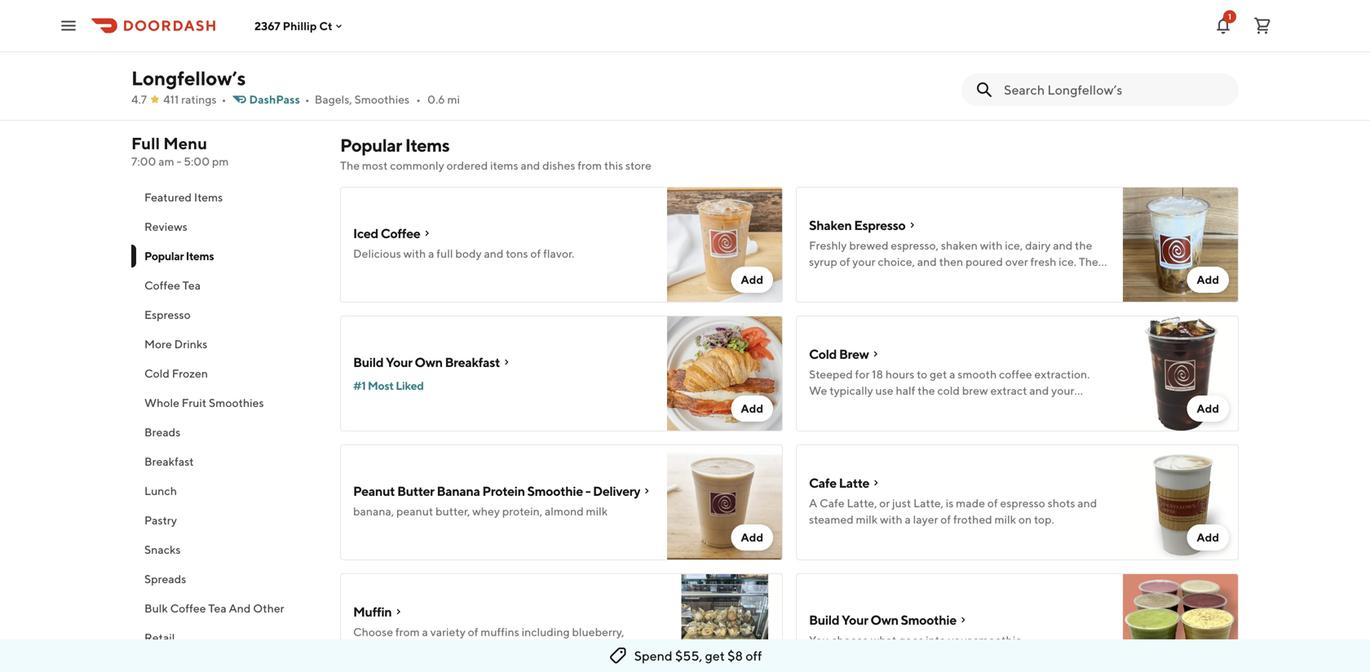 Task type: vqa. For each thing, say whether or not it's contained in the screenshot.
rightmost Smoothies
yes



Task type: locate. For each thing, give the bounding box(es) containing it.
on
[[1019, 513, 1032, 526]]

your up choose at the right
[[842, 612, 868, 628]]

from right dishes
[[578, 159, 602, 172]]

0 vertical spatial full
[[437, 247, 453, 260]]

iced coffee image
[[667, 187, 783, 303]]

popular for popular items the most commonly ordered items and dishes from this store
[[340, 135, 402, 156]]

ice,
[[1005, 239, 1023, 252]]

featured items
[[144, 190, 223, 204]]

0 vertical spatial popular
[[340, 135, 402, 156]]

1 horizontal spatial with
[[880, 513, 903, 526]]

the inside freshly brewed espresso, shaken with ice, dairy and the syrup of your choice, and then poured over fresh ice. the shaking gives this drink a slightly frothy and satisfying texture, while still being refreshing.
[[1075, 239, 1092, 252]]

1 vertical spatial smoothie
[[901, 612, 957, 628]]

latte, down latte on the bottom
[[847, 496, 877, 510]]

the up iced
[[918, 384, 935, 397]]

espresso inside button
[[144, 308, 191, 321]]

items inside the popular items the most commonly ordered items and dishes from this store
[[405, 135, 449, 156]]

choose from a variety of muffins including blueberry, glorious morning, chocolate chip, apple streusel, and banana walnut. options for toasting availabl
[[353, 625, 624, 672]]

most
[[362, 159, 388, 172]]

spreads button
[[131, 564, 321, 594]]

1 vertical spatial own
[[871, 612, 899, 628]]

cold frozen button
[[131, 359, 321, 388]]

spend
[[634, 648, 673, 663]]

smoothie up into
[[901, 612, 957, 628]]

reviews
[[144, 220, 187, 233]]

texture,
[[809, 288, 849, 301]]

while
[[852, 288, 879, 301]]

4.7
[[131, 93, 147, 106]]

0 vertical spatial your
[[852, 255, 876, 268]]

and right "items" on the top left of the page
[[521, 159, 540, 172]]

from up morning,
[[395, 625, 420, 639]]

2 horizontal spatial order
[[1113, 39, 1140, 51]]

dairy inside steeped for 18 hours to get a smooth coffee extraction. we typically use half the cold brew extract and your choice of dairy to get a iced coffee full of flavor and body.
[[859, 400, 884, 414]]

0 horizontal spatial • doordash order
[[540, 39, 620, 51]]

smoothie
[[527, 483, 583, 499], [901, 612, 957, 628]]

cold inside button
[[144, 367, 170, 380]]

to down use
[[887, 400, 897, 414]]

of right made on the right of the page
[[987, 496, 998, 510]]

get up 'cold'
[[930, 367, 947, 381]]

doordash right 7/2/23 at the top
[[803, 39, 848, 51]]

hours
[[886, 367, 915, 381]]

snacks button
[[131, 535, 321, 564]]

• doordash order right 7/2/23 at the top
[[797, 39, 877, 51]]

ice.
[[1059, 255, 1077, 268]]

latte,
[[847, 496, 877, 510], [913, 496, 944, 510]]

your up 'gives'
[[852, 255, 876, 268]]

layer
[[913, 513, 938, 526]]

1 vertical spatial breakfast
[[144, 455, 194, 468]]

dairy down use
[[859, 400, 884, 414]]

0 vertical spatial smoothie
[[527, 483, 583, 499]]

and inside the popular items the most commonly ordered items and dishes from this store
[[521, 159, 540, 172]]

0 horizontal spatial get
[[705, 648, 725, 663]]

of right syrup
[[840, 255, 850, 268]]

coffee down popular items
[[144, 279, 180, 292]]

this up 'still'
[[880, 271, 899, 285]]

delicious
[[353, 247, 401, 260]]

for inside steeped for 18 hours to get a smooth coffee extraction. we typically use half the cold brew extract and your choice of dairy to get a iced coffee full of flavor and body.
[[855, 367, 870, 381]]

peanut
[[353, 483, 395, 499]]

0 horizontal spatial your
[[386, 354, 412, 370]]

2 doordash from the left
[[803, 39, 848, 51]]

the right ice.
[[1079, 255, 1099, 268]]

0 horizontal spatial this
[[604, 159, 623, 172]]

cold brew image
[[1123, 316, 1239, 431]]

coffee up extract
[[999, 367, 1032, 381]]

you choose what goes into your smoothie.
[[809, 633, 1025, 647]]

espresso up brewed
[[854, 217, 906, 233]]

protein
[[482, 483, 525, 499]]

1 horizontal spatial for
[[855, 367, 870, 381]]

2 vertical spatial get
[[705, 648, 725, 663]]

18
[[872, 367, 883, 381]]

0 horizontal spatial popular
[[144, 249, 184, 263]]

1 horizontal spatial tea
[[208, 602, 227, 615]]

milk
[[586, 504, 608, 518], [856, 513, 878, 526], [995, 513, 1016, 526]]

1 vertical spatial from
[[395, 625, 420, 639]]

and right shots
[[1078, 496, 1097, 510]]

items for featured items
[[194, 190, 223, 204]]

cold up steeped
[[809, 346, 837, 362]]

cold for cold frozen
[[144, 367, 170, 380]]

0 horizontal spatial the
[[340, 159, 360, 172]]

- inside the full menu 7:00 am - 5:00 pm
[[177, 155, 181, 168]]

1 horizontal spatial breakfast
[[445, 354, 500, 370]]

from inside choose from a variety of muffins including blueberry, glorious morning, chocolate chip, apple streusel, and banana walnut. options for toasting availabl
[[395, 625, 420, 639]]

latte, up layer
[[913, 496, 944, 510]]

doordash for 6/16/23
[[1066, 39, 1111, 51]]

5:00
[[184, 155, 210, 168]]

1 horizontal spatial the
[[1075, 239, 1092, 252]]

1 horizontal spatial from
[[578, 159, 602, 172]]

2 horizontal spatial • doordash order
[[1060, 39, 1140, 51]]

1 doordash from the left
[[546, 39, 591, 51]]

a left body
[[428, 247, 434, 260]]

coffee right bulk
[[170, 602, 206, 615]]

lunch
[[144, 484, 177, 498]]

0 vertical spatial from
[[578, 159, 602, 172]]

1 vertical spatial cold
[[144, 367, 170, 380]]

add button for cafe latte
[[1187, 524, 1229, 551]]

add button for build your own breakfast
[[731, 396, 773, 422]]

with down or
[[880, 513, 903, 526]]

0 vertical spatial items
[[405, 135, 449, 156]]

items
[[405, 135, 449, 156], [194, 190, 223, 204], [186, 249, 214, 263]]

a inside "a cafe latte, or just latte, is made of espresso shots and steamed milk with a layer of frothed milk on top."
[[809, 496, 817, 510]]

espresso
[[854, 217, 906, 233], [144, 308, 191, 321]]

top.
[[1034, 513, 1054, 526]]

0 vertical spatial coffee
[[999, 367, 1032, 381]]

0 vertical spatial for
[[855, 367, 870, 381]]

3 order from the left
[[1113, 39, 1140, 51]]

items down "reviews" button
[[186, 249, 214, 263]]

milk right steamed
[[856, 513, 878, 526]]

build your own breakfast image
[[667, 316, 783, 431]]

- right am
[[177, 155, 181, 168]]

your inside freshly brewed espresso, shaken with ice, dairy and the syrup of your choice, and then poured over fresh ice. the shaking gives this drink a slightly frothy and satisfying texture, while still being refreshing.
[[852, 255, 876, 268]]

breakfast inside button
[[144, 455, 194, 468]]

spend $55, get $8 off
[[634, 648, 762, 663]]

glorious
[[353, 641, 394, 655]]

items up "reviews" button
[[194, 190, 223, 204]]

smoothies right "bagels,"
[[354, 93, 410, 106]]

frothed
[[953, 513, 992, 526]]

1 vertical spatial popular
[[144, 249, 184, 263]]

to
[[917, 367, 928, 381], [887, 400, 897, 414]]

411
[[163, 93, 179, 106]]

and up ice.
[[1053, 239, 1073, 252]]

the inside the popular items the most commonly ordered items and dishes from this store
[[340, 159, 360, 172]]

am
[[158, 155, 174, 168]]

a cafe latte, or just latte, is made of espresso shots and steamed milk with a layer of frothed milk on top.
[[809, 496, 1097, 526]]

0 vertical spatial coffee
[[381, 226, 420, 241]]

• right the 2/6/22
[[540, 39, 544, 51]]

3 doordash from the left
[[1066, 39, 1111, 51]]

from inside the popular items the most commonly ordered items and dishes from this store
[[578, 159, 602, 172]]

1 vertical spatial items
[[194, 190, 223, 204]]

store
[[625, 159, 652, 172]]

smooth
[[958, 367, 997, 381]]

0 vertical spatial get
[[930, 367, 947, 381]]

shots
[[1048, 496, 1075, 510]]

own for breakfast
[[415, 354, 443, 370]]

•
[[540, 39, 544, 51], [797, 39, 801, 51], [1060, 39, 1064, 51], [222, 93, 226, 106], [305, 93, 310, 106], [416, 93, 421, 106]]

• doordash order right the 2/6/22
[[540, 39, 620, 51]]

and inside "a cafe latte, or just latte, is made of espresso shots and steamed milk with a layer of frothed milk on top."
[[1078, 496, 1097, 510]]

1 horizontal spatial this
[[880, 271, 899, 285]]

banana,
[[353, 504, 394, 518]]

popular for popular items
[[144, 249, 184, 263]]

the left most
[[340, 159, 360, 172]]

with up poured
[[980, 239, 1003, 252]]

0 horizontal spatial dairy
[[859, 400, 884, 414]]

0 items, open order cart image
[[1253, 16, 1272, 35]]

items up commonly
[[405, 135, 449, 156]]

refreshing.
[[934, 288, 989, 301]]

and left tons
[[484, 247, 504, 260]]

fruit
[[182, 396, 207, 409]]

full down extract
[[987, 400, 1004, 414]]

1 vertical spatial your
[[1051, 384, 1075, 397]]

whole
[[144, 396, 179, 409]]

1 vertical spatial a
[[809, 496, 817, 510]]

popular inside the popular items the most commonly ordered items and dishes from this store
[[340, 135, 402, 156]]

the up ice.
[[1075, 239, 1092, 252]]

pastry
[[144, 513, 177, 527]]

own
[[415, 354, 443, 370], [871, 612, 899, 628]]

order for 6/16/23
[[1113, 39, 1140, 51]]

choice,
[[878, 255, 915, 268]]

open menu image
[[59, 16, 78, 35]]

0 horizontal spatial breakfast
[[144, 455, 194, 468]]

with down iced coffee
[[403, 247, 426, 260]]

popular up most
[[340, 135, 402, 156]]

0 horizontal spatial espresso
[[144, 308, 191, 321]]

tea down popular items
[[182, 279, 201, 292]]

get left $8
[[705, 648, 725, 663]]

most
[[368, 379, 394, 392]]

• doordash order up 'item search' search box on the right top
[[1060, 39, 1140, 51]]

doordash right the 6/16/23
[[1066, 39, 1111, 51]]

espresso down the "coffee tea"
[[144, 308, 191, 321]]

add for shaken espresso
[[1197, 273, 1219, 286]]

1 vertical spatial espresso
[[144, 308, 191, 321]]

your inside steeped for 18 hours to get a smooth coffee extraction. we typically use half the cold brew extract and your choice of dairy to get a iced coffee full of flavor and body.
[[1051, 384, 1075, 397]]

1 latte, from the left
[[847, 496, 877, 510]]

1 vertical spatial smoothies
[[209, 396, 264, 409]]

smoothie up almond
[[527, 483, 583, 499]]

1 horizontal spatial doordash
[[803, 39, 848, 51]]

0 horizontal spatial -
[[177, 155, 181, 168]]

1 vertical spatial get
[[900, 400, 917, 414]]

0 vertical spatial own
[[415, 354, 443, 370]]

1 vertical spatial the
[[1079, 255, 1099, 268]]

full inside steeped for 18 hours to get a smooth coffee extraction. we typically use half the cold brew extract and your choice of dairy to get a iced coffee full of flavor and body.
[[987, 400, 1004, 414]]

being
[[902, 288, 931, 301]]

this left store
[[604, 159, 623, 172]]

and down blueberry,
[[603, 641, 623, 655]]

2 horizontal spatial get
[[930, 367, 947, 381]]

1 vertical spatial for
[[478, 658, 493, 671]]

2 order from the left
[[850, 39, 877, 51]]

1 vertical spatial build
[[809, 612, 839, 628]]

choose
[[353, 625, 393, 639]]

milk left on
[[995, 513, 1016, 526]]

0 vertical spatial -
[[177, 155, 181, 168]]

coffee tea
[[144, 279, 201, 292]]

build for build your own smoothie
[[809, 612, 839, 628]]

cafe inside "a cafe latte, or just latte, is made of espresso shots and steamed milk with a layer of frothed milk on top."
[[820, 496, 845, 510]]

of down is
[[941, 513, 951, 526]]

your down extraction.
[[1051, 384, 1075, 397]]

full
[[131, 134, 160, 153]]

1 horizontal spatial own
[[871, 612, 899, 628]]

dairy up fresh
[[1025, 239, 1051, 252]]

smoothies down cold frozen button
[[209, 396, 264, 409]]

0 horizontal spatial latte,
[[847, 496, 877, 510]]

morning,
[[397, 641, 443, 655]]

coffee down brew
[[952, 400, 985, 414]]

your for smoothie
[[842, 612, 868, 628]]

1 horizontal spatial order
[[850, 39, 877, 51]]

build up #1
[[353, 354, 383, 370]]

a
[[428, 247, 434, 260], [930, 271, 936, 285], [949, 367, 955, 381], [919, 400, 925, 414], [905, 513, 911, 526], [422, 625, 428, 639]]

a right drink
[[930, 271, 936, 285]]

1 horizontal spatial popular
[[340, 135, 402, 156]]

tea left and
[[208, 602, 227, 615]]

1 horizontal spatial to
[[917, 367, 928, 381]]

0 horizontal spatial from
[[395, 625, 420, 639]]

0 vertical spatial build
[[353, 354, 383, 370]]

0 horizontal spatial smoothies
[[209, 396, 264, 409]]

of
[[530, 247, 541, 260], [840, 255, 850, 268], [846, 400, 856, 414], [1006, 400, 1017, 414], [987, 496, 998, 510], [941, 513, 951, 526], [468, 625, 478, 639]]

a up steamed
[[809, 496, 817, 510]]

0 horizontal spatial your
[[852, 255, 876, 268]]

0 horizontal spatial full
[[437, 247, 453, 260]]

1 vertical spatial cafe
[[820, 496, 845, 510]]

snacks
[[144, 543, 181, 556]]

a up morning,
[[422, 625, 428, 639]]

choose
[[831, 633, 869, 647]]

for left 18
[[855, 367, 870, 381]]

build your own breakfast
[[353, 354, 500, 370]]

the inside freshly brewed espresso, shaken with ice, dairy and the syrup of your choice, and then poured over fresh ice. the shaking gives this drink a slightly frothy and satisfying texture, while still being refreshing.
[[1079, 255, 1099, 268]]

the
[[1075, 239, 1092, 252], [918, 384, 935, 397]]

iced coffee
[[353, 226, 420, 241]]

satisfying
[[1034, 271, 1082, 285]]

1 vertical spatial to
[[887, 400, 897, 414]]

1 horizontal spatial milk
[[856, 513, 878, 526]]

-
[[177, 155, 181, 168], [585, 483, 591, 499]]

smoothies inside button
[[209, 396, 264, 409]]

smoothies
[[354, 93, 410, 106], [209, 396, 264, 409]]

your up #1 most liked
[[386, 354, 412, 370]]

1 horizontal spatial • doordash order
[[797, 39, 877, 51]]

popular down reviews
[[144, 249, 184, 263]]

own up liked
[[415, 354, 443, 370]]

of up the chocolate at the bottom
[[468, 625, 478, 639]]

peanut butter banana protein smoothie - delivery image
[[667, 445, 783, 560]]

0 horizontal spatial milk
[[586, 504, 608, 518]]

full left body
[[437, 247, 453, 260]]

0 horizontal spatial with
[[403, 247, 426, 260]]

0 vertical spatial the
[[1075, 239, 1092, 252]]

then
[[939, 255, 963, 268]]

1 horizontal spatial dairy
[[1025, 239, 1051, 252]]

doordash right the 2/6/22
[[546, 39, 591, 51]]

0 vertical spatial tea
[[182, 279, 201, 292]]

2 horizontal spatial with
[[980, 239, 1003, 252]]

featured
[[144, 190, 192, 204]]

milk down delivery
[[586, 504, 608, 518]]

add button
[[731, 267, 773, 293], [1187, 267, 1229, 293], [731, 396, 773, 422], [1187, 396, 1229, 422], [731, 524, 773, 551], [1187, 524, 1229, 551]]

delicious with a full body and tons of flavor.
[[353, 247, 575, 260]]

for down the chocolate at the bottom
[[478, 658, 493, 671]]

1 vertical spatial -
[[585, 483, 591, 499]]

dairy
[[1025, 239, 1051, 252], [859, 400, 884, 414]]

0 horizontal spatial doordash
[[546, 39, 591, 51]]

- left delivery
[[585, 483, 591, 499]]

this inside the popular items the most commonly ordered items and dishes from this store
[[604, 159, 623, 172]]

to right hours
[[917, 367, 928, 381]]

made
[[956, 496, 985, 510]]

1 vertical spatial coffee
[[952, 400, 985, 414]]

a down just
[[905, 513, 911, 526]]

• doordash order
[[540, 39, 620, 51], [797, 39, 877, 51], [1060, 39, 1140, 51]]

from
[[578, 159, 602, 172], [395, 625, 420, 639]]

blueberry,
[[572, 625, 624, 639]]

add for build your own breakfast
[[741, 402, 763, 415]]

1 horizontal spatial cold
[[809, 346, 837, 362]]

cafe left latte on the bottom
[[809, 475, 837, 491]]

still
[[882, 288, 900, 301]]

2 horizontal spatial your
[[1051, 384, 1075, 397]]

cold
[[937, 384, 960, 397]]

a left 0 items, open order cart image
[[1222, 7, 1233, 24]]

items inside button
[[194, 190, 223, 204]]

of inside freshly brewed espresso, shaken with ice, dairy and the syrup of your choice, and then poured over fresh ice. the shaking gives this drink a slightly frothy and satisfying texture, while still being refreshing.
[[840, 255, 850, 268]]

1 order from the left
[[593, 39, 620, 51]]

this
[[604, 159, 623, 172], [880, 271, 899, 285]]

1 horizontal spatial the
[[1079, 255, 1099, 268]]

2 vertical spatial coffee
[[170, 602, 206, 615]]

options
[[434, 658, 476, 671]]

1 horizontal spatial latte,
[[913, 496, 944, 510]]

dashpass
[[249, 93, 300, 106]]

1 vertical spatial your
[[842, 612, 868, 628]]

1 horizontal spatial smoothies
[[354, 93, 410, 106]]

own up what
[[871, 612, 899, 628]]

a up 'cold'
[[949, 367, 955, 381]]

doordash
[[546, 39, 591, 51], [803, 39, 848, 51], [1066, 39, 1111, 51]]

coffee up delicious
[[381, 226, 420, 241]]

and left body.
[[1050, 400, 1070, 414]]

get down half
[[900, 400, 917, 414]]

0 horizontal spatial build
[[353, 354, 383, 370]]

with inside freshly brewed espresso, shaken with ice, dairy and the syrup of your choice, and then poured over fresh ice. the shaking gives this drink a slightly frothy and satisfying texture, while still being refreshing.
[[980, 239, 1003, 252]]

1 vertical spatial dairy
[[859, 400, 884, 414]]

with inside "a cafe latte, or just latte, is made of espresso shots and steamed milk with a layer of frothed milk on top."
[[880, 513, 903, 526]]

3 • doordash order from the left
[[1060, 39, 1140, 51]]

2 horizontal spatial milk
[[995, 513, 1016, 526]]

0 horizontal spatial coffee
[[952, 400, 985, 414]]

a inside freshly brewed espresso, shaken with ice, dairy and the syrup of your choice, and then poured over fresh ice. the shaking gives this drink a slightly frothy and satisfying texture, while still being refreshing.
[[930, 271, 936, 285]]

your right into
[[948, 633, 971, 647]]

1 horizontal spatial build
[[809, 612, 839, 628]]

1 horizontal spatial full
[[987, 400, 1004, 414]]

cold for cold brew
[[809, 346, 837, 362]]

use
[[875, 384, 894, 397]]

2 vertical spatial items
[[186, 249, 214, 263]]

2 • doordash order from the left
[[797, 39, 877, 51]]

brewed
[[849, 239, 889, 252]]

0 horizontal spatial a
[[809, 496, 817, 510]]

1 • doordash order from the left
[[540, 39, 620, 51]]

add for peanut butter banana protein smoothie - delivery
[[741, 531, 763, 544]]

bulk
[[144, 602, 168, 615]]

build up you
[[809, 612, 839, 628]]

variety
[[430, 625, 466, 639]]

cafe latte image
[[1123, 445, 1239, 560]]

0 vertical spatial espresso
[[854, 217, 906, 233]]

steeped for 18 hours to get a smooth coffee extraction. we typically use half the cold brew extract and your choice of dairy to get a iced coffee full of flavor and body.
[[809, 367, 1101, 414]]

0 vertical spatial the
[[340, 159, 360, 172]]

0 horizontal spatial own
[[415, 354, 443, 370]]

cafe up steamed
[[820, 496, 845, 510]]

cold down more
[[144, 367, 170, 380]]

muffin image
[[667, 573, 783, 672]]

0 vertical spatial dairy
[[1025, 239, 1051, 252]]



Task type: describe. For each thing, give the bounding box(es) containing it.
a left iced
[[919, 400, 925, 414]]

toasting
[[495, 658, 537, 671]]

of down extract
[[1006, 400, 1017, 414]]

flavor.
[[543, 247, 575, 260]]

0 horizontal spatial tea
[[182, 279, 201, 292]]

order for 7/2/23
[[850, 39, 877, 51]]

the inside steeped for 18 hours to get a smooth coffee extraction. we typically use half the cold brew extract and your choice of dairy to get a iced coffee full of flavor and body.
[[918, 384, 935, 397]]

0 horizontal spatial to
[[887, 400, 897, 414]]

cold frozen
[[144, 367, 208, 380]]

half
[[896, 384, 915, 397]]

body.
[[1072, 400, 1101, 414]]

and down over
[[1012, 271, 1031, 285]]

this inside freshly brewed espresso, shaken with ice, dairy and the syrup of your choice, and then poured over fresh ice. the shaking gives this drink a slightly frothy and satisfying texture, while still being refreshing.
[[880, 271, 899, 285]]

coffee for iced
[[381, 226, 420, 241]]

shaken espresso image
[[1123, 187, 1239, 303]]

just
[[892, 496, 911, 510]]

1 vertical spatial coffee
[[144, 279, 180, 292]]

commonly
[[390, 159, 444, 172]]

dishes
[[542, 159, 575, 172]]

0 vertical spatial breakfast
[[445, 354, 500, 370]]

own for smoothie
[[871, 612, 899, 628]]

muffins
[[481, 625, 519, 639]]

slightly
[[938, 271, 976, 285]]

featured items button
[[131, 183, 321, 212]]

bagels,
[[315, 93, 352, 106]]

and inside choose from a variety of muffins including blueberry, glorious morning, chocolate chip, apple streusel, and banana walnut. options for toasting availabl
[[603, 641, 623, 655]]

add button for iced coffee
[[731, 267, 773, 293]]

breads
[[144, 425, 181, 439]]

a for a cafe latte, or just latte, is made of espresso shots and steamed milk with a layer of frothed milk on top.
[[809, 496, 817, 510]]

2367 phillip ct button
[[254, 19, 346, 32]]

a inside "a cafe latte, or just latte, is made of espresso shots and steamed milk with a layer of frothed milk on top."
[[905, 513, 911, 526]]

add for cafe latte
[[1197, 531, 1219, 544]]

build your own smoothie image
[[1123, 573, 1239, 672]]

1 vertical spatial tea
[[208, 602, 227, 615]]

add button for peanut butter banana protein smoothie - delivery
[[731, 524, 773, 551]]

of inside choose from a variety of muffins including blueberry, glorious morning, chocolate chip, apple streusel, and banana walnut. options for toasting availabl
[[468, 625, 478, 639]]

• right ratings
[[222, 93, 226, 106]]

order for 2/6/22
[[593, 39, 620, 51]]

coffee for bulk
[[170, 602, 206, 615]]

build your own smoothie
[[809, 612, 957, 628]]

freshly brewed espresso, shaken with ice, dairy and the syrup of your choice, and then poured over fresh ice. the shaking gives this drink a slightly frothy and satisfying texture, while still being refreshing.
[[809, 239, 1099, 301]]

almond
[[545, 504, 584, 518]]

banana
[[353, 658, 391, 671]]

banana
[[437, 483, 480, 499]]

retail
[[144, 631, 175, 644]]

latte
[[839, 475, 870, 491]]

$55,
[[675, 648, 702, 663]]

more
[[144, 337, 172, 351]]

frozen
[[172, 367, 208, 380]]

0 vertical spatial smoothies
[[354, 93, 410, 106]]

a inside choose from a variety of muffins including blueberry, glorious morning, chocolate chip, apple streusel, and banana walnut. options for toasting availabl
[[422, 625, 428, 639]]

add button for cold brew
[[1187, 396, 1229, 422]]

liked
[[396, 379, 424, 392]]

poured
[[966, 255, 1003, 268]]

pastry button
[[131, 506, 321, 535]]

2 latte, from the left
[[913, 496, 944, 510]]

of right tons
[[530, 247, 541, 260]]

goes
[[899, 633, 923, 647]]

• left 0.6
[[416, 93, 421, 106]]

6/16/23
[[1023, 39, 1058, 51]]

add for iced coffee
[[741, 273, 763, 286]]

1 horizontal spatial smoothie
[[901, 612, 957, 628]]

#1
[[353, 379, 366, 392]]

dashpass •
[[249, 93, 310, 106]]

• doordash order for 6/16/23
[[1060, 39, 1140, 51]]

bulk coffee tea and other
[[144, 602, 284, 615]]

for inside choose from a variety of muffins including blueberry, glorious morning, chocolate chip, apple streusel, and banana walnut. options for toasting availabl
[[478, 658, 493, 671]]

1 horizontal spatial -
[[585, 483, 591, 499]]

fresh
[[1031, 255, 1057, 268]]

1 horizontal spatial coffee
[[999, 367, 1032, 381]]

brew
[[839, 346, 869, 362]]

2367 phillip ct
[[254, 19, 332, 32]]

Item Search search field
[[1004, 81, 1226, 99]]

add for cold brew
[[1197, 402, 1219, 415]]

your for breakfast
[[386, 354, 412, 370]]

and up flavor
[[1030, 384, 1049, 397]]

smoothie.
[[974, 633, 1025, 647]]

espresso
[[1000, 496, 1045, 510]]

shaken espresso
[[809, 217, 906, 233]]

ordered
[[447, 159, 488, 172]]

iced
[[353, 226, 378, 241]]

• left "bagels,"
[[305, 93, 310, 106]]

pm
[[212, 155, 229, 168]]

• right 7/2/23 at the top
[[797, 39, 801, 51]]

items for popular items the most commonly ordered items and dishes from this store
[[405, 135, 449, 156]]

bulk coffee tea and other button
[[131, 594, 321, 623]]

0 vertical spatial to
[[917, 367, 928, 381]]

phillip
[[283, 19, 317, 32]]

7/2/23
[[765, 39, 796, 51]]

butter
[[397, 483, 434, 499]]

body
[[455, 247, 482, 260]]

syrup
[[809, 255, 837, 268]]

ct
[[319, 19, 332, 32]]

shaking
[[809, 271, 849, 285]]

doordash for 7/2/23
[[803, 39, 848, 51]]

1 horizontal spatial espresso
[[854, 217, 906, 233]]

items for popular items
[[186, 249, 214, 263]]

• right the 6/16/23
[[1060, 39, 1064, 51]]

full menu 7:00 am - 5:00 pm
[[131, 134, 229, 168]]

2 vertical spatial your
[[948, 633, 971, 647]]

delivery
[[593, 483, 640, 499]]

streusel,
[[557, 641, 601, 655]]

0 vertical spatial cafe
[[809, 475, 837, 491]]

drinks
[[174, 337, 207, 351]]

is
[[946, 496, 954, 510]]

notification bell image
[[1214, 16, 1233, 35]]

items
[[490, 159, 518, 172]]

and down espresso,
[[917, 255, 937, 268]]

build for build your own breakfast
[[353, 354, 383, 370]]

spreads
[[144, 572, 186, 586]]

shaken
[[809, 217, 852, 233]]

• doordash order for 7/2/23
[[797, 39, 877, 51]]

• doordash order for 2/6/22
[[540, 39, 620, 51]]

reviews button
[[131, 212, 321, 241]]

or
[[879, 496, 890, 510]]

of down the typically
[[846, 400, 856, 414]]

iced
[[927, 400, 950, 414]]

chocolate
[[445, 641, 496, 655]]

2367
[[254, 19, 280, 32]]

2/6/22
[[507, 39, 539, 51]]

banana, peanut butter, whey protein, almond milk
[[353, 504, 608, 518]]

add button for shaken espresso
[[1187, 267, 1229, 293]]

walnut.
[[394, 658, 432, 671]]

cold brew
[[809, 346, 869, 362]]

bagels, smoothies • 0.6 mi
[[315, 93, 460, 106]]

dairy inside freshly brewed espresso, shaken with ice, dairy and the syrup of your choice, and then poured over fresh ice. the shaking gives this drink a slightly frothy and satisfying texture, while still being refreshing.
[[1025, 239, 1051, 252]]

frothy
[[978, 271, 1009, 285]]

tons
[[506, 247, 528, 260]]

brew
[[962, 384, 988, 397]]

0 horizontal spatial smoothie
[[527, 483, 583, 499]]

411 ratings •
[[163, 93, 226, 106]]

a for a
[[1222, 7, 1233, 24]]

menu
[[163, 134, 207, 153]]

retail button
[[131, 623, 321, 652]]

longfellow's
[[131, 66, 246, 90]]

flavor
[[1019, 400, 1048, 414]]

doordash for 2/6/22
[[546, 39, 591, 51]]

steamed
[[809, 513, 854, 526]]



